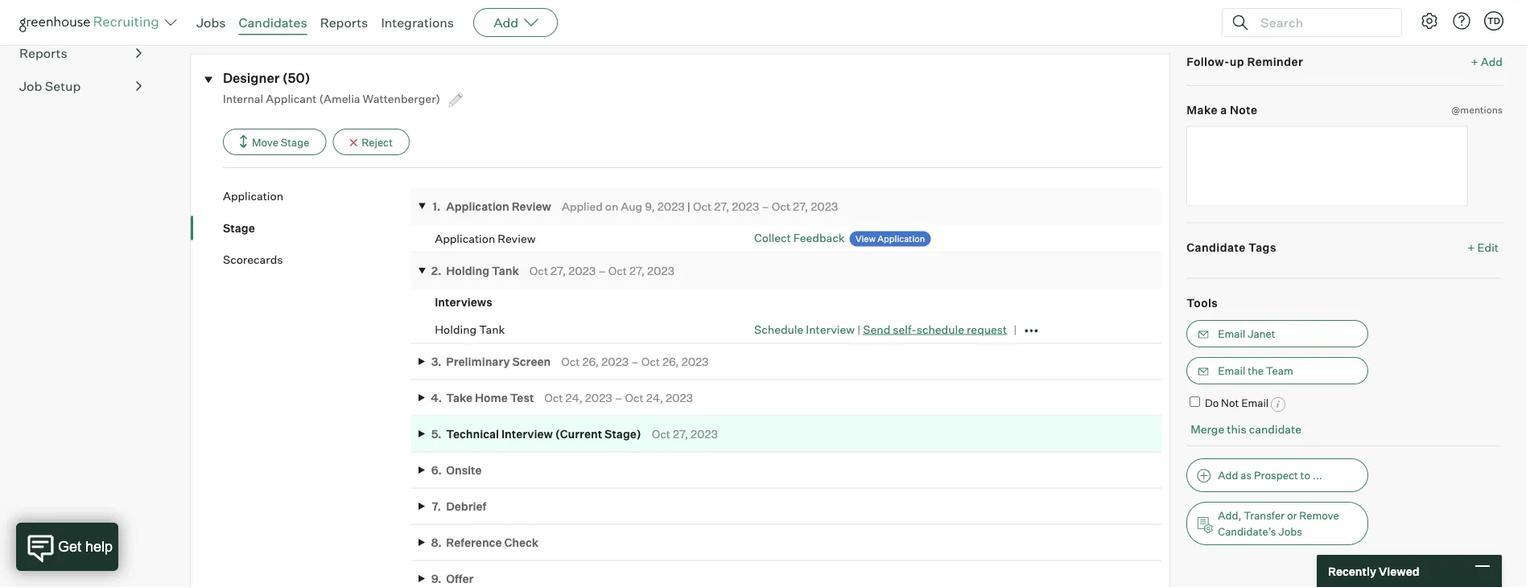 Task type: describe. For each thing, give the bounding box(es) containing it.
setup
[[45, 78, 81, 94]]

candidates link
[[239, 14, 307, 31]]

reminder
[[1247, 54, 1303, 69]]

email the team
[[1218, 365, 1293, 378]]

activity
[[252, 9, 293, 23]]

1 vertical spatial add
[[1481, 54, 1503, 69]]

activity feed link
[[252, 9, 321, 33]]

interviews
[[435, 295, 492, 310]]

1 horizontal spatial interview
[[806, 322, 855, 337]]

details link
[[340, 9, 376, 33]]

1 26, from the left
[[582, 355, 599, 369]]

preliminary
[[446, 355, 510, 369]]

stage)
[[605, 427, 641, 441]]

integrations
[[381, 14, 454, 31]]

reports inside "link"
[[19, 45, 67, 61]]

send self-schedule request link
[[863, 322, 1007, 337]]

9.
[[431, 572, 442, 586]]

(current
[[555, 427, 602, 441]]

tags
[[1248, 240, 1276, 254]]

email janet button
[[1187, 320, 1369, 348]]

reference
[[446, 536, 502, 550]]

recently viewed
[[1328, 564, 1420, 579]]

configure image
[[1420, 11, 1439, 31]]

reject button
[[333, 129, 410, 155]]

jobs inside add, transfer or remove candidate's jobs
[[1278, 526, 1302, 538]]

(50)
[[282, 70, 310, 86]]

job setup
[[19, 78, 81, 94]]

+ for + add
[[1471, 54, 1478, 69]]

move stage button
[[223, 129, 326, 155]]

recently
[[1328, 564, 1376, 579]]

td
[[1487, 15, 1500, 26]]

onsite
[[446, 464, 482, 478]]

view
[[855, 234, 876, 244]]

view application link
[[850, 232, 931, 247]]

screen
[[512, 355, 551, 369]]

follow link
[[1469, 11, 1503, 26]]

email janet
[[1218, 328, 1275, 341]]

9. offer
[[431, 572, 474, 586]]

6. onsite
[[431, 464, 482, 478]]

@mentions link
[[1452, 102, 1503, 118]]

application review
[[435, 232, 536, 246]]

+ edit link
[[1464, 236, 1503, 258]]

add as prospect to ... button
[[1187, 459, 1369, 493]]

4.
[[431, 391, 442, 405]]

9,
[[645, 200, 655, 214]]

0 vertical spatial tank
[[492, 264, 519, 278]]

job inside 'link'
[[19, 78, 42, 94]]

tools
[[1187, 296, 1218, 310]]

scorecards link
[[223, 252, 411, 268]]

collect
[[754, 231, 791, 245]]

1
[[208, 9, 212, 23]]

reject
[[362, 136, 393, 149]]

+ edit
[[1468, 240, 1499, 254]]

greenhouse recruiting image
[[19, 13, 164, 32]]

7. debrief
[[432, 500, 486, 514]]

0 vertical spatial holding
[[446, 264, 490, 278]]

follow
[[1469, 11, 1503, 25]]

td button
[[1484, 11, 1504, 31]]

candidate
[[1187, 240, 1246, 254]]

1 vertical spatial tank
[[479, 323, 505, 337]]

2. holding tank oct 27, 2023 – oct 27, 2023
[[431, 264, 675, 278]]

application right 'view'
[[878, 234, 925, 244]]

candidates
[[239, 14, 307, 31]]

application link
[[223, 188, 411, 204]]

2 vertical spatial email
[[1241, 397, 1269, 410]]

on 1 job
[[190, 9, 234, 23]]

make
[[1187, 103, 1218, 117]]

feedback
[[793, 231, 845, 245]]

activity feed
[[252, 9, 321, 23]]

internal applicant (amelia wattenberger)
[[223, 91, 443, 106]]

linkedin link
[[395, 9, 441, 33]]

1 vertical spatial holding
[[435, 323, 477, 337]]

schedule interview | send self-schedule request
[[754, 322, 1007, 337]]

details
[[340, 9, 376, 23]]

Search text field
[[1256, 11, 1387, 34]]

4. take home test oct 24, 2023 – oct 24, 2023
[[431, 391, 693, 405]]

integrations link
[[381, 14, 454, 31]]

27, right 9,
[[714, 200, 729, 214]]

stage link
[[223, 220, 411, 236]]

remove
[[1299, 509, 1339, 522]]

add button
[[473, 8, 558, 37]]

2 24, from the left
[[646, 391, 663, 405]]

1. application review applied on  aug 9, 2023 | oct 27, 2023 – oct 27, 2023
[[432, 200, 838, 214]]

1 horizontal spatial reports
[[320, 14, 368, 31]]

transfer
[[1244, 509, 1285, 522]]

or
[[1287, 509, 1297, 522]]

candidate tags
[[1187, 240, 1276, 254]]

@mentions
[[1452, 104, 1503, 116]]

1 vertical spatial review
[[498, 232, 536, 246]]

email the team button
[[1187, 357, 1369, 385]]

0 horizontal spatial reports link
[[19, 44, 142, 63]]



Task type: locate. For each thing, give the bounding box(es) containing it.
tank down application review at the top of the page
[[492, 264, 519, 278]]

6.
[[431, 464, 442, 478]]

do
[[1205, 397, 1219, 410]]

26, up "4. take home test oct 24, 2023 – oct 24, 2023" at the left
[[582, 355, 599, 369]]

1 horizontal spatial |
[[857, 322, 861, 337]]

home
[[475, 391, 508, 405]]

3.
[[431, 355, 442, 369]]

application up application review at the top of the page
[[446, 200, 509, 214]]

3. preliminary screen oct 26, 2023 – oct 26, 2023
[[431, 355, 709, 369]]

move
[[252, 136, 278, 149]]

oct 27, 2023
[[652, 427, 718, 441]]

8. reference check
[[431, 536, 539, 550]]

technical
[[446, 427, 499, 441]]

1 vertical spatial stage
[[223, 221, 255, 235]]

holding right '2.'
[[446, 264, 490, 278]]

0 vertical spatial email
[[1218, 328, 1245, 341]]

review left applied
[[512, 200, 551, 214]]

0 horizontal spatial 26,
[[582, 355, 599, 369]]

on
[[190, 9, 205, 23]]

0 horizontal spatial job
[[19, 78, 42, 94]]

0 horizontal spatial reports
[[19, 45, 67, 61]]

26, up oct 27, 2023
[[662, 355, 679, 369]]

+ for + edit
[[1468, 240, 1475, 254]]

1 horizontal spatial 24,
[[646, 391, 663, 405]]

team
[[1266, 365, 1293, 378]]

stage up 'scorecards'
[[223, 221, 255, 235]]

1 horizontal spatial stage
[[281, 136, 309, 149]]

0 vertical spatial reports link
[[320, 14, 368, 31]]

1 horizontal spatial job
[[214, 9, 234, 23]]

0 vertical spatial job
[[214, 9, 234, 23]]

26,
[[582, 355, 599, 369], [662, 355, 679, 369]]

oct
[[693, 200, 712, 214], [772, 200, 791, 214], [530, 264, 548, 278], [608, 264, 627, 278], [561, 355, 580, 369], [641, 355, 660, 369], [544, 391, 563, 405], [625, 391, 644, 405], [652, 427, 670, 441]]

candidate's
[[1218, 526, 1276, 538]]

0 vertical spatial add
[[494, 14, 519, 31]]

add for add as prospect to ...
[[1218, 469, 1238, 482]]

add
[[494, 14, 519, 31], [1481, 54, 1503, 69], [1218, 469, 1238, 482]]

1 vertical spatial job
[[19, 78, 42, 94]]

1 horizontal spatial add
[[1218, 469, 1238, 482]]

2 horizontal spatial add
[[1481, 54, 1503, 69]]

send
[[863, 322, 890, 337]]

0 vertical spatial review
[[512, 200, 551, 214]]

test
[[510, 391, 534, 405]]

add for add
[[494, 14, 519, 31]]

make a note
[[1187, 103, 1258, 117]]

0 horizontal spatial interview
[[501, 427, 553, 441]]

pipeline
[[19, 12, 68, 28]]

...
[[1313, 469, 1322, 482]]

email right not
[[1241, 397, 1269, 410]]

jobs
[[196, 14, 226, 31], [1278, 526, 1302, 538]]

1 horizontal spatial jobs
[[1278, 526, 1302, 538]]

1 24, from the left
[[565, 391, 583, 405]]

None text field
[[1187, 126, 1468, 207]]

5. technical interview (current stage)
[[431, 427, 641, 441]]

debrief
[[446, 500, 486, 514]]

2.
[[431, 264, 442, 278]]

reports link
[[320, 14, 368, 31], [19, 44, 142, 63]]

24, up oct 27, 2023
[[646, 391, 663, 405]]

0 horizontal spatial |
[[687, 200, 691, 214]]

internal
[[223, 91, 263, 106]]

+ left edit
[[1468, 240, 1475, 254]]

job setup link
[[19, 77, 142, 96]]

do not email
[[1205, 397, 1269, 410]]

add,
[[1218, 509, 1242, 522]]

+ down the follow link
[[1471, 54, 1478, 69]]

1 horizontal spatial 26,
[[662, 355, 679, 369]]

candidate
[[1249, 422, 1302, 437]]

pipeline link
[[19, 11, 142, 30]]

0 horizontal spatial jobs
[[196, 14, 226, 31]]

0 vertical spatial stage
[[281, 136, 309, 149]]

applicant
[[266, 91, 317, 106]]

1 vertical spatial reports
[[19, 45, 67, 61]]

move stage
[[252, 136, 309, 149]]

merge this candidate
[[1191, 422, 1302, 437]]

tank up preliminary on the left bottom
[[479, 323, 505, 337]]

on 1 job link
[[190, 9, 234, 33]]

email left "the"
[[1218, 365, 1245, 378]]

job left setup
[[19, 78, 42, 94]]

offer
[[446, 572, 474, 586]]

on
[[605, 200, 618, 214]]

1 horizontal spatial reports link
[[320, 14, 368, 31]]

2 vertical spatial add
[[1218, 469, 1238, 482]]

add, transfer or remove candidate's jobs button
[[1187, 502, 1369, 546]]

1 vertical spatial +
[[1468, 240, 1475, 254]]

feed
[[295, 9, 321, 23]]

application down 1.
[[435, 232, 495, 246]]

add, transfer or remove candidate's jobs
[[1218, 509, 1339, 538]]

janet
[[1248, 328, 1275, 341]]

self-
[[893, 322, 917, 337]]

interview
[[806, 322, 855, 337], [501, 427, 553, 441]]

take
[[446, 391, 473, 405]]

1 vertical spatial interview
[[501, 427, 553, 441]]

+ add link
[[1471, 54, 1503, 69]]

0 vertical spatial reports
[[320, 14, 368, 31]]

merge this candidate link
[[1191, 422, 1302, 437]]

interview down test
[[501, 427, 553, 441]]

27, down applied
[[551, 264, 566, 278]]

review up 2. holding tank oct 27, 2023 – oct 27, 2023
[[498, 232, 536, 246]]

1.
[[432, 200, 441, 214]]

|
[[687, 200, 691, 214], [857, 322, 861, 337]]

interview left send
[[806, 322, 855, 337]]

add inside popup button
[[494, 14, 519, 31]]

follow-up reminder
[[1187, 54, 1303, 69]]

0 vertical spatial jobs
[[196, 14, 226, 31]]

a
[[1220, 103, 1227, 117]]

application down the move
[[223, 189, 283, 203]]

(amelia
[[319, 91, 360, 106]]

holding tank
[[435, 323, 505, 337]]

up
[[1230, 54, 1244, 69]]

viewed
[[1379, 564, 1420, 579]]

27, down 1. application review applied on  aug 9, 2023 | oct 27, 2023 – oct 27, 2023
[[629, 264, 645, 278]]

tank
[[492, 264, 519, 278], [479, 323, 505, 337]]

27, right stage)
[[673, 427, 688, 441]]

2 26, from the left
[[662, 355, 679, 369]]

7.
[[432, 500, 441, 514]]

request
[[967, 322, 1007, 337]]

1 vertical spatial |
[[857, 322, 861, 337]]

0 horizontal spatial 24,
[[565, 391, 583, 405]]

check
[[504, 536, 539, 550]]

stage right the move
[[281, 136, 309, 149]]

0 vertical spatial |
[[687, 200, 691, 214]]

designer
[[223, 70, 280, 86]]

27, up 'collect feedback'
[[793, 200, 808, 214]]

| left send
[[857, 322, 861, 337]]

email for email janet
[[1218, 328, 1245, 341]]

Do Not Email checkbox
[[1190, 397, 1200, 407]]

24, down the 3. preliminary screen oct 26, 2023 – oct 26, 2023 on the left bottom
[[565, 391, 583, 405]]

1 vertical spatial reports link
[[19, 44, 142, 63]]

stage inside button
[[281, 136, 309, 149]]

email for email the team
[[1218, 365, 1245, 378]]

wattenberger)
[[363, 91, 440, 106]]

0 vertical spatial interview
[[806, 322, 855, 337]]

0 horizontal spatial add
[[494, 14, 519, 31]]

| right 9,
[[687, 200, 691, 214]]

schedule interview link
[[754, 322, 855, 337]]

holding down interviews
[[435, 323, 477, 337]]

8.
[[431, 536, 442, 550]]

add inside button
[[1218, 469, 1238, 482]]

linkedin
[[395, 9, 441, 23]]

0 horizontal spatial stage
[[223, 221, 255, 235]]

job right '1'
[[214, 9, 234, 23]]

scorecards
[[223, 253, 283, 267]]

1 vertical spatial email
[[1218, 365, 1245, 378]]

1 vertical spatial jobs
[[1278, 526, 1302, 538]]

0 vertical spatial +
[[1471, 54, 1478, 69]]

email left janet at the bottom of the page
[[1218, 328, 1245, 341]]

add as prospect to ...
[[1218, 469, 1322, 482]]

job
[[214, 9, 234, 23], [19, 78, 42, 94]]



Task type: vqa. For each thing, say whether or not it's contained in the screenshot.
Email to the middle
yes



